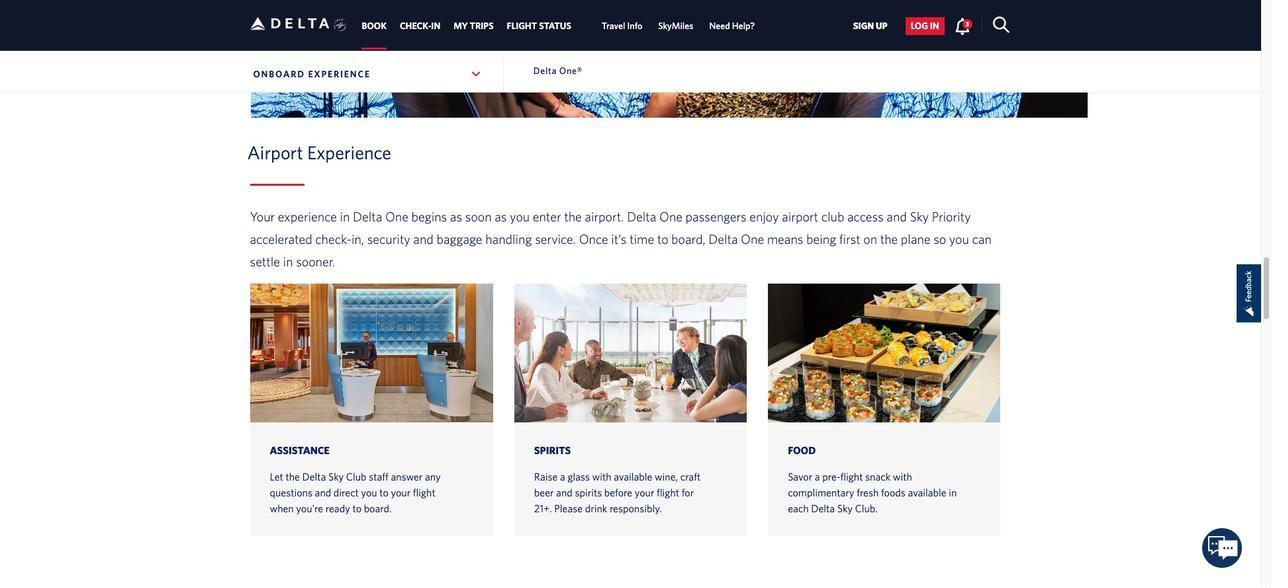 Task type: vqa. For each thing, say whether or not it's contained in the screenshot.
'Request'
no



Task type: describe. For each thing, give the bounding box(es) containing it.
log in
[[911, 21, 939, 31]]

first
[[839, 232, 860, 247]]

a for savor
[[815, 471, 820, 483]]

so
[[934, 232, 946, 247]]

delta inside savor a pre-flight snack with complimentary fresh foods available in each delta sky club.
[[811, 503, 835, 515]]

club
[[821, 209, 844, 224]]

raise a glass with available wine, craft beer and spirits before your flight for 21+. please drink responsibly.
[[534, 471, 701, 515]]

need
[[709, 21, 730, 31]]

skymiles link
[[658, 14, 693, 38]]

and inside raise a glass with available wine, craft beer and spirits before your flight for 21+. please drink responsibly.
[[556, 487, 573, 499]]

my trips link
[[454, 14, 494, 38]]

21+.
[[534, 503, 552, 515]]

book
[[362, 21, 387, 31]]

being
[[806, 232, 836, 247]]

raise
[[534, 471, 558, 483]]

settle
[[250, 254, 280, 269]]

club
[[346, 471, 366, 483]]

craft
[[680, 471, 701, 483]]

airport.
[[585, 209, 624, 224]]

delta inside let the delta sky club staff answer any questions and direct you to your flight when you're ready to board.
[[302, 471, 326, 483]]

message us image
[[1203, 529, 1242, 569]]

sooner.
[[296, 254, 335, 269]]

security
[[367, 232, 410, 247]]

foods
[[881, 487, 906, 499]]

beer
[[534, 487, 554, 499]]

airport experience
[[247, 142, 391, 164]]

baggage
[[437, 232, 482, 247]]

2 as from the left
[[495, 209, 507, 224]]

flight inside raise a glass with available wine, craft beer and spirits before your flight for 21+. please drink responsibly.
[[657, 487, 679, 499]]

log in button
[[905, 17, 945, 35]]

with inside savor a pre-flight snack with complimentary fresh foods available in each delta sky club.
[[893, 471, 912, 483]]

sky inside savor a pre-flight snack with complimentary fresh foods available in each delta sky club.
[[837, 503, 853, 515]]

enter
[[533, 209, 561, 224]]

one begins
[[385, 209, 447, 224]]

travel info link
[[602, 14, 642, 38]]

airport
[[782, 209, 818, 224]]

board.
[[364, 503, 392, 515]]

tab list containing book
[[355, 0, 763, 50]]

answer
[[391, 471, 423, 483]]

drink
[[585, 503, 607, 515]]

you inside let the delta sky club staff answer any questions and direct you to your flight when you're ready to board.
[[361, 487, 377, 499]]

3 link
[[954, 17, 972, 34]]

onboard
[[253, 69, 305, 79]]

plane
[[901, 232, 931, 247]]

1 horizontal spatial to
[[380, 487, 389, 499]]

once
[[579, 232, 608, 247]]

skymiles
[[658, 21, 693, 31]]

accelerated
[[250, 232, 312, 247]]

and up plane
[[887, 209, 907, 224]]

responsibly.
[[610, 503, 662, 515]]

status
[[539, 21, 571, 31]]

handling
[[485, 232, 532, 247]]

sign up link
[[848, 17, 893, 35]]

sign
[[853, 21, 874, 31]]

check-in link
[[400, 14, 440, 38]]

onboard experience button
[[250, 58, 485, 91]]

experience for airport experience
[[307, 142, 391, 164]]

any
[[425, 471, 441, 483]]

flight status link
[[507, 14, 571, 38]]

available inside raise a glass with available wine, craft beer and spirits before your flight for 21+. please drink responsibly.
[[614, 471, 652, 483]]

club.
[[855, 503, 878, 515]]

my
[[454, 21, 468, 31]]

for
[[682, 487, 694, 499]]

means
[[767, 232, 803, 247]]

flight status
[[507, 21, 571, 31]]

flight
[[507, 21, 537, 31]]

in up the check-
[[340, 209, 350, 224]]

flight inside let the delta sky club staff answer any questions and direct you to your flight when you're ready to board.
[[413, 487, 435, 499]]

my trips
[[454, 21, 494, 31]]

travel
[[602, 21, 625, 31]]

snack
[[865, 471, 891, 483]]

delta left one
[[709, 232, 738, 247]]

in inside log in button
[[930, 21, 939, 31]]

onboard experience
[[253, 69, 371, 79]]

please
[[554, 503, 583, 515]]

2 horizontal spatial you
[[949, 232, 969, 247]]

0 vertical spatial the
[[564, 209, 582, 224]]

delta air lines image
[[250, 3, 329, 44]]

airport
[[247, 142, 303, 164]]

it's
[[611, 232, 627, 247]]

book link
[[362, 14, 387, 38]]

direct
[[334, 487, 359, 499]]

with inside raise a glass with available wine, craft beer and spirits before your flight for 21+. please drink responsibly.
[[592, 471, 611, 483]]

glass
[[568, 471, 590, 483]]

help?
[[732, 21, 755, 31]]

in
[[431, 21, 440, 31]]

delta one®
[[533, 66, 583, 76]]



Task type: locate. For each thing, give the bounding box(es) containing it.
1 your from the left
[[391, 487, 411, 499]]

a inside raise a glass with available wine, craft beer and spirits before your flight for 21+. please drink responsibly.
[[560, 471, 565, 483]]

one
[[741, 232, 764, 247]]

access
[[847, 209, 884, 224]]

2 vertical spatial to
[[352, 503, 361, 515]]

and up the you're at left bottom
[[315, 487, 331, 499]]

1 horizontal spatial your
[[635, 487, 654, 499]]

can
[[972, 232, 992, 247]]

food
[[788, 445, 816, 457]]

before
[[604, 487, 632, 499]]

0 horizontal spatial available
[[614, 471, 652, 483]]

your
[[391, 487, 411, 499], [635, 487, 654, 499]]

flight down wine,
[[657, 487, 679, 499]]

delta up time
[[627, 209, 656, 224]]

wine,
[[655, 471, 678, 483]]

2 vertical spatial sky
[[837, 503, 853, 515]]

with up foods
[[893, 471, 912, 483]]

and up please
[[556, 487, 573, 499]]

delta
[[533, 66, 557, 76], [353, 209, 382, 224], [627, 209, 656, 224], [709, 232, 738, 247], [302, 471, 326, 483], [811, 503, 835, 515]]

savor a pre-flight snack with complimentary fresh foods available in each delta sky club.
[[788, 471, 957, 515]]

0 vertical spatial to
[[657, 232, 668, 247]]

1 horizontal spatial as
[[495, 209, 507, 224]]

0 horizontal spatial a
[[560, 471, 565, 483]]

available up the before
[[614, 471, 652, 483]]

1 vertical spatial to
[[380, 487, 389, 499]]

with up spirits
[[592, 471, 611, 483]]

you
[[510, 209, 530, 224], [949, 232, 969, 247], [361, 487, 377, 499]]

available inside savor a pre-flight snack with complimentary fresh foods available in each delta sky club.
[[908, 487, 946, 499]]

ready
[[326, 503, 350, 515]]

check-
[[400, 21, 431, 31]]

as left soon
[[450, 209, 462, 224]]

available
[[614, 471, 652, 483], [908, 487, 946, 499]]

0 vertical spatial experience
[[308, 69, 371, 79]]

1 vertical spatial available
[[908, 487, 946, 499]]

a for raise
[[560, 471, 565, 483]]

sign up
[[853, 21, 888, 31]]

1 vertical spatial experience
[[307, 142, 391, 164]]

experience inside "dropdown button"
[[308, 69, 371, 79]]

sky up direct
[[328, 471, 344, 483]]

1 horizontal spatial flight
[[657, 487, 679, 499]]

let
[[270, 471, 283, 483]]

0 horizontal spatial as
[[450, 209, 462, 224]]

0 horizontal spatial sky
[[328, 471, 344, 483]]

you're
[[296, 503, 323, 515]]

enjoy
[[750, 209, 779, 224]]

log
[[911, 21, 928, 31]]

to
[[657, 232, 668, 247], [380, 487, 389, 499], [352, 503, 361, 515]]

you up board.
[[361, 487, 377, 499]]

1 with from the left
[[592, 471, 611, 483]]

1 horizontal spatial you
[[510, 209, 530, 224]]

a left the pre-
[[815, 471, 820, 483]]

need help?
[[709, 21, 755, 31]]

pre-
[[822, 471, 840, 483]]

each
[[788, 503, 809, 515]]

sky left club.
[[837, 503, 853, 515]]

0 vertical spatial you
[[510, 209, 530, 224]]

experience
[[278, 209, 337, 224]]

to right ready
[[352, 503, 361, 515]]

to down staff
[[380, 487, 389, 499]]

2 horizontal spatial to
[[657, 232, 668, 247]]

3
[[966, 20, 969, 28]]

1 as from the left
[[450, 209, 462, 224]]

check-in
[[400, 21, 440, 31]]

you up handling
[[510, 209, 530, 224]]

in right log
[[930, 21, 939, 31]]

2 a from the left
[[815, 471, 820, 483]]

skyteam image
[[334, 5, 346, 46]]

savor
[[788, 471, 812, 483]]

0 horizontal spatial flight
[[413, 487, 435, 499]]

sky inside let the delta sky club staff answer any questions and direct you to your flight when you're ready to board.
[[328, 471, 344, 483]]

trips
[[470, 21, 494, 31]]

1 horizontal spatial the
[[564, 209, 582, 224]]

delta up in,
[[353, 209, 382, 224]]

a
[[560, 471, 565, 483], [815, 471, 820, 483]]

sky inside your experience in delta one begins as soon as you enter the airport. delta one passengers enjoy airport club access and sky priority accelerated check-in, security and baggage handling service. once it's time to board, delta one means being first on the plane so you can settle in sooner.
[[910, 209, 929, 224]]

2 vertical spatial you
[[361, 487, 377, 499]]

1 vertical spatial you
[[949, 232, 969, 247]]

in inside savor a pre-flight snack with complimentary fresh foods available in each delta sky club.
[[949, 487, 957, 499]]

available right foods
[[908, 487, 946, 499]]

1 a from the left
[[560, 471, 565, 483]]

your experience in delta one begins as soon as you enter the airport. delta one passengers enjoy airport club access and sky priority accelerated check-in, security and baggage handling service. once it's time to board, delta one means being first on the plane so you can settle in sooner.
[[250, 209, 992, 269]]

one®
[[559, 66, 583, 76]]

questions
[[270, 487, 312, 499]]

flight down any
[[413, 487, 435, 499]]

complimentary
[[788, 487, 854, 499]]

assistance
[[270, 445, 330, 457]]

0 horizontal spatial you
[[361, 487, 377, 499]]

you right "so"
[[949, 232, 969, 247]]

spirits
[[575, 487, 602, 499]]

delta left one®
[[533, 66, 557, 76]]

1 horizontal spatial sky
[[837, 503, 853, 515]]

2 horizontal spatial flight
[[840, 471, 863, 483]]

the right enter
[[564, 209, 582, 224]]

1 vertical spatial sky
[[328, 471, 344, 483]]

1 horizontal spatial available
[[908, 487, 946, 499]]

0 vertical spatial available
[[614, 471, 652, 483]]

to right time
[[657, 232, 668, 247]]

experience
[[308, 69, 371, 79], [307, 142, 391, 164]]

2 with from the left
[[893, 471, 912, 483]]

2 horizontal spatial the
[[880, 232, 898, 247]]

on
[[863, 232, 877, 247]]

in
[[930, 21, 939, 31], [340, 209, 350, 224], [283, 254, 293, 269], [949, 487, 957, 499]]

0 horizontal spatial with
[[592, 471, 611, 483]]

sky up plane
[[910, 209, 929, 224]]

board,
[[671, 232, 705, 247]]

delta up questions
[[302, 471, 326, 483]]

0 horizontal spatial the
[[286, 471, 300, 483]]

your down "answer" at the left
[[391, 487, 411, 499]]

as right soon
[[495, 209, 507, 224]]

2 your from the left
[[635, 487, 654, 499]]

tab list
[[355, 0, 763, 50]]

1 vertical spatial the
[[880, 232, 898, 247]]

delta down the complimentary
[[811, 503, 835, 515]]

experience for onboard experience
[[308, 69, 371, 79]]

0 horizontal spatial to
[[352, 503, 361, 515]]

need help? link
[[709, 14, 755, 38]]

in,
[[351, 232, 364, 247]]

1 horizontal spatial with
[[893, 471, 912, 483]]

let the delta sky club staff answer any questions and direct you to your flight when you're ready to board.
[[270, 471, 441, 515]]

to inside your experience in delta one begins as soon as you enter the airport. delta one passengers enjoy airport club access and sky priority accelerated check-in, security and baggage handling service. once it's time to board, delta one means being first on the plane so you can settle in sooner.
[[657, 232, 668, 247]]

in right settle
[[283, 254, 293, 269]]

a inside savor a pre-flight snack with complimentary fresh foods available in each delta sky club.
[[815, 471, 820, 483]]

spirits
[[534, 445, 571, 457]]

2 vertical spatial the
[[286, 471, 300, 483]]

soon
[[465, 209, 492, 224]]

2 horizontal spatial sky
[[910, 209, 929, 224]]

your inside raise a glass with available wine, craft beer and spirits before your flight for 21+. please drink responsibly.
[[635, 487, 654, 499]]

your inside let the delta sky club staff answer any questions and direct you to your flight when you're ready to board.
[[391, 487, 411, 499]]

0 vertical spatial sky
[[910, 209, 929, 224]]

sky
[[910, 209, 929, 224], [328, 471, 344, 483], [837, 503, 853, 515]]

your
[[250, 209, 275, 224]]

the inside let the delta sky club staff answer any questions and direct you to your flight when you're ready to board.
[[286, 471, 300, 483]]

your up responsibly.
[[635, 487, 654, 499]]

one passengers
[[659, 209, 747, 224]]

flight up fresh
[[840, 471, 863, 483]]

up
[[876, 21, 888, 31]]

time
[[630, 232, 654, 247]]

flight inside savor a pre-flight snack with complimentary fresh foods available in each delta sky club.
[[840, 471, 863, 483]]

with
[[592, 471, 611, 483], [893, 471, 912, 483]]

the
[[564, 209, 582, 224], [880, 232, 898, 247], [286, 471, 300, 483]]

flight
[[840, 471, 863, 483], [413, 487, 435, 499], [657, 487, 679, 499]]

a left the glass
[[560, 471, 565, 483]]

fresh
[[857, 487, 879, 499]]

1 horizontal spatial a
[[815, 471, 820, 483]]

service.
[[535, 232, 576, 247]]

info
[[627, 21, 642, 31]]

staff
[[369, 471, 388, 483]]

travel info
[[602, 21, 642, 31]]

in right foods
[[949, 487, 957, 499]]

0 horizontal spatial your
[[391, 487, 411, 499]]

priority
[[932, 209, 971, 224]]

the up questions
[[286, 471, 300, 483]]

the right on
[[880, 232, 898, 247]]

and down the one begins
[[413, 232, 434, 247]]

and inside let the delta sky club staff answer any questions and direct you to your flight when you're ready to board.
[[315, 487, 331, 499]]

as
[[450, 209, 462, 224], [495, 209, 507, 224]]

check-
[[315, 232, 351, 247]]



